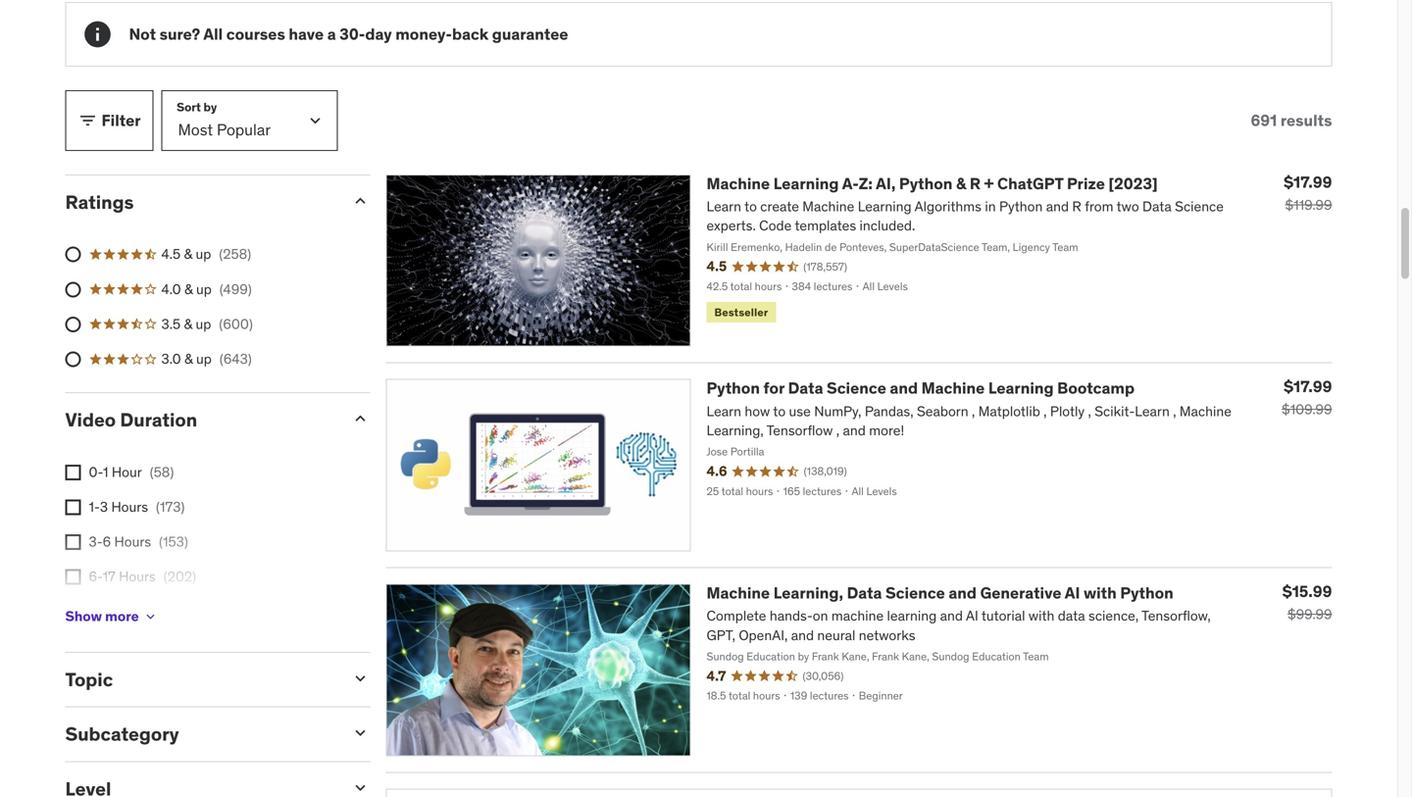 Task type: vqa. For each thing, say whether or not it's contained in the screenshot.
go
no



Task type: locate. For each thing, give the bounding box(es) containing it.
hours for 1-3 hours
[[111, 498, 148, 516]]

hours
[[111, 498, 148, 516], [114, 533, 151, 551], [119, 568, 156, 586], [114, 603, 150, 621]]

hours right 17
[[119, 568, 156, 586]]

xsmall image
[[65, 500, 81, 516], [65, 570, 81, 585]]

2 horizontal spatial python
[[1121, 583, 1174, 603]]

$17.99 up $119.99
[[1284, 172, 1333, 192]]

& for 3.0 & up (643)
[[184, 350, 193, 368]]

0 horizontal spatial and
[[890, 378, 918, 399]]

video duration
[[65, 408, 197, 432]]

1 vertical spatial small image
[[351, 724, 370, 743]]

&
[[957, 174, 967, 194], [184, 245, 192, 263], [184, 280, 193, 298], [184, 315, 192, 333], [184, 350, 193, 368]]

3
[[100, 498, 108, 516]]

hours right "17+"
[[114, 603, 150, 621]]

machine learning a-z: ai, python & r + chatgpt prize [2023]
[[707, 174, 1158, 194]]

and for generative
[[949, 583, 977, 603]]

(173)
[[156, 498, 185, 516]]

4.5 & up (258)
[[161, 245, 251, 263]]

video duration button
[[65, 408, 335, 432]]

& right 4.0
[[184, 280, 193, 298]]

up left the (499)
[[196, 280, 212, 298]]

3-6 hours (153)
[[89, 533, 188, 551]]

0 vertical spatial $17.99
[[1284, 172, 1333, 192]]

17+ hours
[[89, 603, 150, 621]]

4.0
[[161, 280, 181, 298]]

1 vertical spatial and
[[949, 583, 977, 603]]

0 vertical spatial xsmall image
[[65, 500, 81, 516]]

more
[[105, 608, 139, 625]]

$17.99 $119.99
[[1284, 172, 1333, 214]]

python for data science and machine learning bootcamp
[[707, 378, 1135, 399]]

sure?
[[160, 24, 200, 44]]

z:
[[859, 174, 873, 194]]

up for 4.5 & up
[[196, 245, 211, 263]]

1 vertical spatial xsmall image
[[65, 570, 81, 585]]

$17.99 for machine learning a-z: ai, python & r + chatgpt prize [2023]
[[1284, 172, 1333, 192]]

& left r
[[957, 174, 967, 194]]

small image for subcategory
[[351, 724, 370, 743]]

show more button
[[65, 597, 159, 637]]

1 small image from the top
[[351, 669, 370, 689]]

up left (643)
[[196, 350, 212, 368]]

xsmall image
[[65, 465, 81, 481], [65, 535, 81, 550], [143, 609, 159, 625]]

0 vertical spatial xsmall image
[[65, 465, 81, 481]]

0 vertical spatial learning
[[774, 174, 839, 194]]

chatgpt
[[998, 174, 1064, 194]]

0 vertical spatial python
[[900, 174, 953, 194]]

1 vertical spatial data
[[847, 583, 882, 603]]

all
[[203, 24, 223, 44]]

machine learning a-z: ai, python & r + chatgpt prize [2023] link
[[707, 174, 1158, 194]]

data right "learning,"
[[847, 583, 882, 603]]

& for 4.0 & up (499)
[[184, 280, 193, 298]]

1 $17.99 from the top
[[1284, 172, 1333, 192]]

2 vertical spatial xsmall image
[[143, 609, 159, 625]]

and
[[890, 378, 918, 399], [949, 583, 977, 603]]

python right ai, on the right top of page
[[900, 174, 953, 194]]

subcategory button
[[65, 723, 335, 746]]

1-
[[89, 498, 100, 516]]

0 vertical spatial science
[[827, 378, 887, 399]]

1 vertical spatial $17.99
[[1284, 377, 1333, 397]]

hours right 3
[[111, 498, 148, 516]]

machine for learning
[[707, 174, 770, 194]]

1 vertical spatial xsmall image
[[65, 535, 81, 550]]

& right 3.5 in the top of the page
[[184, 315, 192, 333]]

0-1 hour (58)
[[89, 463, 174, 481]]

xsmall image left 6-
[[65, 570, 81, 585]]

(202)
[[164, 568, 196, 586]]

0 vertical spatial machine
[[707, 174, 770, 194]]

data right "for"
[[788, 378, 824, 399]]

0-
[[89, 463, 103, 481]]

1 horizontal spatial data
[[847, 583, 882, 603]]

1-3 hours (173)
[[89, 498, 185, 516]]

xsmall image for 3-
[[65, 535, 81, 550]]

3.0 & up (643)
[[161, 350, 252, 368]]

& right the 3.0
[[184, 350, 193, 368]]

0 vertical spatial small image
[[351, 669, 370, 689]]

small image for topic
[[351, 669, 370, 689]]

& right 4.5
[[184, 245, 192, 263]]

17
[[103, 568, 116, 586]]

r
[[970, 174, 981, 194]]

(499)
[[220, 280, 252, 298]]

2 $17.99 from the top
[[1284, 377, 1333, 397]]

small image
[[351, 669, 370, 689], [351, 724, 370, 743]]

xsmall image left 1-
[[65, 500, 81, 516]]

learning
[[774, 174, 839, 194], [989, 378, 1054, 399]]

small image
[[78, 111, 98, 130], [351, 191, 370, 211], [351, 409, 370, 429], [351, 778, 370, 798]]

$15.99 $99.99
[[1283, 582, 1333, 624]]

subcategory
[[65, 723, 179, 746]]

1 horizontal spatial and
[[949, 583, 977, 603]]

a
[[327, 24, 336, 44]]

prize
[[1067, 174, 1106, 194]]

up for 4.0 & up
[[196, 280, 212, 298]]

with
[[1084, 583, 1117, 603]]

up
[[196, 245, 211, 263], [196, 280, 212, 298], [196, 315, 211, 333], [196, 350, 212, 368]]

data
[[788, 378, 824, 399], [847, 583, 882, 603]]

learning left a-
[[774, 174, 839, 194]]

up right 3.5 in the top of the page
[[196, 315, 211, 333]]

(643)
[[220, 350, 252, 368]]

science for generative
[[886, 583, 946, 603]]

python right with
[[1121, 583, 1174, 603]]

xsmall image right more
[[143, 609, 159, 625]]

0 vertical spatial data
[[788, 378, 824, 399]]

up left (258) at the left top
[[196, 245, 211, 263]]

1 xsmall image from the top
[[65, 500, 81, 516]]

3.0
[[161, 350, 181, 368]]

$17.99 $109.99
[[1282, 377, 1333, 419]]

generative
[[981, 583, 1062, 603]]

learning left bootcamp
[[989, 378, 1054, 399]]

6-17 hours (202)
[[89, 568, 196, 586]]

hour
[[112, 463, 142, 481]]

6
[[103, 533, 111, 551]]

xsmall image left 3-
[[65, 535, 81, 550]]

691 results status
[[1251, 110, 1333, 130]]

0 horizontal spatial python
[[707, 378, 760, 399]]

xsmall image left 0-
[[65, 465, 81, 481]]

2 vertical spatial machine
[[707, 583, 770, 603]]

2 small image from the top
[[351, 724, 370, 743]]

science
[[827, 378, 887, 399], [886, 583, 946, 603]]

hours right 6
[[114, 533, 151, 551]]

2 xsmall image from the top
[[65, 570, 81, 585]]

topic
[[65, 668, 113, 692]]

filter
[[102, 110, 141, 130]]

0 vertical spatial and
[[890, 378, 918, 399]]

science for machine
[[827, 378, 887, 399]]

python left "for"
[[707, 378, 760, 399]]

$17.99
[[1284, 172, 1333, 192], [1284, 377, 1333, 397]]

0 horizontal spatial data
[[788, 378, 824, 399]]

1 vertical spatial science
[[886, 583, 946, 603]]

machine
[[707, 174, 770, 194], [922, 378, 985, 399], [707, 583, 770, 603]]

python
[[900, 174, 953, 194], [707, 378, 760, 399], [1121, 583, 1174, 603]]

691
[[1251, 110, 1278, 130]]

ratings button
[[65, 190, 335, 214]]

$17.99 up $109.99
[[1284, 377, 1333, 397]]

1 vertical spatial learning
[[989, 378, 1054, 399]]

3.5 & up (600)
[[161, 315, 253, 333]]

3-
[[89, 533, 103, 551]]

$17.99 inside $17.99 $109.99
[[1284, 377, 1333, 397]]

$99.99
[[1288, 606, 1333, 624]]

up for 3.0 & up
[[196, 350, 212, 368]]



Task type: describe. For each thing, give the bounding box(es) containing it.
machine learning, data science and generative ai with python
[[707, 583, 1174, 603]]

data for for
[[788, 378, 824, 399]]

(153)
[[159, 533, 188, 551]]

not sure? all courses have a 30-day money-back guarantee
[[129, 24, 569, 44]]

xsmall image for 6-
[[65, 570, 81, 585]]

xsmall image for 0-
[[65, 465, 81, 481]]

3.5
[[161, 315, 181, 333]]

$109.99
[[1282, 401, 1333, 419]]

python for data science and machine learning bootcamp link
[[707, 378, 1135, 399]]

1 horizontal spatial python
[[900, 174, 953, 194]]

+
[[985, 174, 994, 194]]

& for 3.5 & up (600)
[[184, 315, 192, 333]]

4.0 & up (499)
[[161, 280, 252, 298]]

for
[[764, 378, 785, 399]]

1 vertical spatial machine
[[922, 378, 985, 399]]

a-
[[842, 174, 859, 194]]

hours for 6-17 hours
[[119, 568, 156, 586]]

0 horizontal spatial learning
[[774, 174, 839, 194]]

ai
[[1065, 583, 1081, 603]]

xsmall image for 1-
[[65, 500, 81, 516]]

bootcamp
[[1058, 378, 1135, 399]]

17+
[[89, 603, 110, 621]]

have
[[289, 24, 324, 44]]

6-
[[89, 568, 103, 586]]

courses
[[226, 24, 285, 44]]

xsmall image inside show more button
[[143, 609, 159, 625]]

not
[[129, 24, 156, 44]]

guarantee
[[492, 24, 569, 44]]

ai,
[[876, 174, 896, 194]]

(58)
[[150, 463, 174, 481]]

results
[[1281, 110, 1333, 130]]

1 horizontal spatial learning
[[989, 378, 1054, 399]]

691 results
[[1251, 110, 1333, 130]]

& for 4.5 & up (258)
[[184, 245, 192, 263]]

hours for 3-6 hours
[[114, 533, 151, 551]]

filter button
[[65, 90, 154, 151]]

2 vertical spatial python
[[1121, 583, 1174, 603]]

(600)
[[219, 315, 253, 333]]

video
[[65, 408, 116, 432]]

day
[[365, 24, 392, 44]]

money-
[[396, 24, 452, 44]]

topic button
[[65, 668, 335, 692]]

(258)
[[219, 245, 251, 263]]

30-
[[340, 24, 365, 44]]

$119.99
[[1286, 196, 1333, 214]]

duration
[[120, 408, 197, 432]]

$15.99
[[1283, 582, 1333, 602]]

and for machine
[[890, 378, 918, 399]]

$17.99 for python for data science and machine learning bootcamp
[[1284, 377, 1333, 397]]

up for 3.5 & up
[[196, 315, 211, 333]]

1
[[103, 463, 108, 481]]

learning,
[[774, 583, 844, 603]]

1 vertical spatial python
[[707, 378, 760, 399]]

small image inside filter button
[[78, 111, 98, 130]]

4.5
[[161, 245, 181, 263]]

back
[[452, 24, 489, 44]]

machine learning, data science and generative ai with python link
[[707, 583, 1174, 603]]

show
[[65, 608, 102, 625]]

ratings
[[65, 190, 134, 214]]

data for learning,
[[847, 583, 882, 603]]

[2023]
[[1109, 174, 1158, 194]]

show more
[[65, 608, 139, 625]]

machine for learning,
[[707, 583, 770, 603]]



